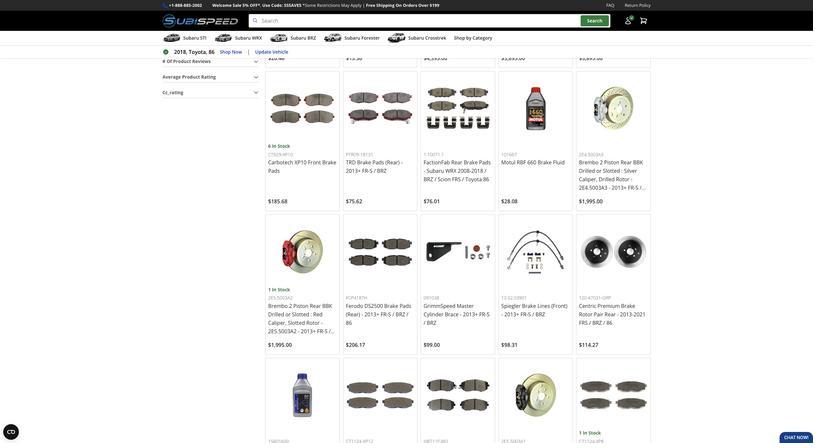 Task type: vqa. For each thing, say whether or not it's contained in the screenshot.
the rightmost Motul
yes



Task type: locate. For each thing, give the bounding box(es) containing it.
+1-888-885-2002
[[169, 2, 202, 8]]

0 horizontal spatial xp10
[[283, 151, 293, 157]]

caliper, inside 1 in stock 2e5.5003a2 brembo 2 piston rear bbk drilled or slotted : red caliper, slotted rotor - 2e5.5003a2 - 2013+ fr-s / brz / 86
[[268, 319, 287, 327]]

0 horizontal spatial wrx
[[252, 35, 262, 41]]

brembo
[[424, 16, 444, 23], [502, 16, 521, 23], [580, 16, 599, 23], [580, 159, 599, 166], [268, 302, 288, 310]]

aluminum down 888-
[[170, 14, 192, 20]]

open widget image
[[3, 424, 19, 440]]

0 vertical spatial xp10
[[283, 151, 293, 157]]

1p2.8002a3 down search 'button'
[[580, 41, 608, 48]]

fr- inside 1p1.8002a1 brembo 4 piston rear bbk slotted or drilled : black caliper, drilled rotor - 1p1.8002a1 - 2013+ fr-s / brz / 86 $3,895.00
[[551, 41, 559, 48]]

s inside brembo 4 piston front bbk slotted or drilled : silver caliper, slotted rotor - 1p2.8002a3 - 2013+ fr-s / brz / 86
[[636, 41, 639, 48]]

600
[[295, 16, 304, 23]]

2013+
[[459, 41, 473, 48], [535, 41, 550, 48], [613, 41, 628, 48], [346, 167, 361, 175], [612, 184, 627, 192], [365, 311, 380, 318], [464, 311, 478, 318], [505, 311, 520, 318], [301, 328, 316, 335]]

brembo 2 piston rear bbk drilled or slotted : silver caliper, drilled rotor - 2e4.5003a3 - 2013+ fr-s / brz / 86 image
[[580, 74, 648, 143]]

6 inside brembo 6 piston front bbk slotted or drilled : silver caliper, slotted rotor - 1m2.8047a3 - 2013+ fr-s / brz / 86
[[445, 16, 448, 23]]

$76.01
[[424, 198, 440, 205]]

888-
[[175, 2, 184, 8]]

shop for shop now
[[220, 49, 231, 55]]

subaru left forester
[[345, 35, 361, 41]]

: inside the 2e4.5003a3 brembo 2 piston rear bbk drilled or slotted : silver caliper, drilled rotor - 2e4.5003a3 - 2013+ fr-s / brz / 86
[[622, 167, 623, 175]]

0 vertical spatial 2
[[256, 14, 259, 20]]

grimmspeed master cylinder brace - 2013+ fr-s / brz image
[[424, 218, 493, 286]]

perrin
[[346, 16, 361, 23]]

subaru for subaru brz
[[291, 35, 307, 41]]

bbk inside 1 in stock 2e5.5003a2 brembo 2 piston rear bbk drilled or slotted : red caliper, slotted rotor - 2e5.5003a2 - 2013+ fr-s / brz / 86
[[323, 302, 333, 310]]

motul rbf 660 brake fluid image
[[502, 74, 571, 143]]

brake right ds2500 on the left bottom of the page
[[385, 302, 399, 310]]

0 horizontal spatial universal
[[288, 24, 311, 31]]

2 horizontal spatial 2
[[601, 159, 604, 166]]

average product rating
[[163, 74, 216, 80]]

1 4 from the left
[[523, 16, 526, 23]]

0 vertical spatial product
[[173, 58, 191, 64]]

ap racing super 600 brake fluid image
[[268, 361, 337, 430]]

pads inside the 1.10071.1 factionfab rear brake pads - subaru wrx 2008-2018 / brz / scion frs / toyota 86
[[480, 159, 491, 166]]

caliper,
[[424, 32, 442, 40], [502, 32, 520, 40], [580, 32, 598, 40], [580, 176, 598, 183], [268, 319, 287, 327]]

1 vertical spatial xp10
[[295, 159, 307, 166]]

subaru down factionfab
[[427, 167, 445, 175]]

1 horizontal spatial $3,895.00
[[580, 55, 603, 62]]

by
[[467, 35, 472, 41]]

subaru up now
[[235, 35, 251, 41]]

1 vertical spatial |
[[247, 48, 250, 56]]

grimmspeed master cylinder brace - 2013+ fr-s / brz
[[424, 302, 490, 327]]

1m2.8047a3
[[424, 8, 450, 14], [424, 41, 454, 48]]

drilled inside 1 in stock 2e5.5003a2 brembo 2 piston rear bbk drilled or slotted : red caliper, slotted rotor - 2e5.5003a2 - 2013+ fr-s / brz / 86
[[268, 311, 284, 318]]

s inside the spiegler brake lines (front) - 2013+ fr-s / brz
[[529, 311, 532, 318]]

- inside 'centric premium brake rotor pair rear - 2013-2021 frs / brz / 86'
[[618, 311, 619, 318]]

rating
[[201, 74, 216, 80]]

brk-
[[357, 8, 367, 14]]

fluid right 660 at the top right of page
[[554, 159, 565, 166]]

1 vertical spatial 2
[[601, 159, 604, 166]]

1 for foam
[[256, 1, 259, 7]]

brake down '200'
[[362, 16, 376, 23]]

piston inside 1 in stock 2e5.5003a2 brembo 2 piston rear bbk drilled or slotted : red caliper, slotted rotor - 2e5.5003a2 - 2013+ fr-s / brz / 86
[[294, 302, 309, 310]]

0 horizontal spatial rbf
[[284, 16, 293, 23]]

brake inside motul rbf 600 brake fluid - 500ml - universal
[[305, 16, 319, 23]]

s inside ferodo ds2500 brake pads (rear) - 2013+ fr-s / brz / 86
[[389, 311, 392, 318]]

0 vertical spatial rbf
[[284, 16, 293, 23]]

-
[[333, 16, 335, 23], [285, 24, 287, 31], [346, 24, 348, 31], [477, 32, 479, 40], [554, 32, 555, 40], [633, 32, 634, 40], [456, 41, 457, 48], [532, 41, 534, 48], [610, 41, 611, 48], [401, 159, 403, 166], [424, 167, 426, 175], [631, 176, 633, 183], [609, 184, 611, 192], [362, 311, 364, 318], [460, 311, 462, 318], [502, 311, 504, 318], [618, 311, 619, 318], [321, 319, 323, 327], [298, 328, 300, 335]]

rotor
[[462, 32, 476, 40], [539, 32, 552, 40], [618, 32, 631, 40], [617, 176, 630, 183], [580, 311, 593, 318], [307, 319, 320, 327]]

brake inside the 1.10071.1 factionfab rear brake pads - subaru wrx 2008-2018 / brz / scion frs / toyota 86
[[464, 159, 478, 166]]

or inside 1 in stock 2e5.5003a2 brembo 2 piston rear bbk drilled or slotted : red caliper, slotted rotor - 2e5.5003a2 - 2013+ fr-s / brz / 86
[[286, 311, 291, 318]]

0 horizontal spatial carbon
[[170, 39, 186, 45]]

1 vertical spatial fluid
[[554, 159, 565, 166]]

rear
[[544, 16, 555, 23], [452, 159, 463, 166], [621, 159, 632, 166], [310, 302, 321, 310], [605, 311, 616, 318]]

trd
[[346, 159, 356, 166]]

1 aluminum from the top
[[170, 14, 192, 20]]

1 vertical spatial 1p2.8002a3
[[580, 41, 608, 48]]

subaru left the sti
[[183, 35, 199, 41]]

: inside 1 in stock 2e5.5003a2 brembo 2 piston rear bbk drilled or slotted : red caliper, slotted rotor - 2e5.5003a2 - 2013+ fr-s / brz / 86
[[311, 311, 312, 318]]

885-
[[184, 2, 193, 8]]

0 vertical spatial 1m2.8047a3
[[424, 8, 450, 14]]

0 vertical spatial (rear)
[[386, 159, 400, 166]]

- inside ferodo ds2500 brake pads (rear) - 2013+ fr-s / brz / 86
[[362, 311, 364, 318]]

0 horizontal spatial 4
[[523, 16, 526, 23]]

piston inside brembo 4 piston front bbk slotted or drilled : silver caliper, slotted rotor - 1p2.8002a3 - 2013+ fr-s / brz / 86
[[605, 16, 620, 23]]

1 vertical spatial 2e4.5003a3
[[580, 184, 608, 192]]

subaru crosstrek button
[[388, 32, 447, 45]]

1 vertical spatial stock
[[278, 287, 290, 293]]

1 vertical spatial 1p1.8002a1
[[502, 41, 530, 48]]

1 vertical spatial rbf
[[517, 159, 527, 166]]

reservoir
[[378, 16, 401, 23]]

2 vertical spatial 2
[[289, 302, 292, 310]]

2e4.5003a3
[[580, 151, 604, 157], [580, 184, 608, 192]]

fluid inside "101667 motul rbf 660 brake fluid"
[[554, 159, 565, 166]]

universal up subaru forester
[[349, 24, 372, 31]]

# of product reviews button
[[163, 57, 259, 67]]

5%
[[243, 2, 249, 8]]

pads inside the 6 in stock ct929-xp10 carbotech xp10 front brake pads
[[268, 167, 280, 175]]

1.10071.1 factionfab rear brake pads - subaru wrx 2008-2018 / brz / scion frs / toyota 86
[[424, 151, 491, 183]]

or inside 1p1.8002a1 brembo 4 piston rear bbk slotted or drilled : black caliper, drilled rotor - 1p1.8002a1 - 2013+ fr-s / brz / 86 $3,895.00
[[520, 24, 526, 31]]

1 horizontal spatial front
[[466, 16, 479, 23]]

aluminum up the a subaru sti thumbnail image
[[170, 26, 192, 33]]

motul down 100949
[[268, 16, 283, 23]]

welcome sale 5% off*. use code: sssave5
[[213, 2, 302, 8]]

orders
[[403, 2, 418, 8]]

0 vertical spatial frs
[[453, 176, 461, 183]]

pads right ds2500 on the left bottom of the page
[[400, 302, 412, 310]]

1m2.8047a3 up crosstrek
[[424, 8, 450, 14]]

fr- inside grimmspeed master cylinder brace - 2013+ fr-s / brz
[[480, 311, 487, 318]]

return policy link
[[625, 2, 651, 9]]

toyota
[[466, 176, 482, 183]]

fiber down welcome
[[213, 14, 224, 20]]

1 in stock 2e5.5003a2 brembo 2 piston rear bbk drilled or slotted : red caliper, slotted rotor - 2e5.5003a2 - 2013+ fr-s / brz / 86
[[268, 287, 333, 343]]

bbk inside 1p1.8002a1 brembo 4 piston rear bbk slotted or drilled : black caliper, drilled rotor - 1p1.8002a1 - 2013+ fr-s / brz / 86 $3,895.00
[[556, 16, 566, 23]]

search
[[588, 18, 603, 24]]

(rear) inside ferodo ds2500 brake pads (rear) - 2013+ fr-s / brz / 86
[[346, 311, 361, 318]]

shop inside shop now link
[[220, 49, 231, 55]]

1 horizontal spatial rbf
[[517, 159, 527, 166]]

fluid down the restrictions
[[320, 16, 332, 23]]

0 vertical spatial 1p1.8002a1
[[502, 8, 527, 14]]

1 vertical spatial carbon
[[170, 39, 186, 45]]

1 horizontal spatial |
[[363, 2, 365, 8]]

0 vertical spatial stock
[[278, 143, 290, 149]]

factionfab rear brake pads - subaru wrx 2008-2018 / brz / scion frs / toyota 86 image
[[424, 74, 493, 143]]

6 up crosstrek
[[445, 16, 448, 23]]

pads up '2018' at the right top of page
[[480, 159, 491, 166]]

1 vertical spatial 2e5.5003a2
[[268, 328, 297, 335]]

0 horizontal spatial 2
[[256, 14, 259, 20]]

spiegler brake lines (front) - 2013+ fr-s / brz image
[[502, 218, 571, 286]]

product down 2018,
[[173, 58, 191, 64]]

0 vertical spatial 6
[[445, 16, 448, 23]]

bbk inside the 2e4.5003a3 brembo 2 piston rear bbk drilled or slotted : silver caliper, drilled rotor - 2e4.5003a3 - 2013+ fr-s / brz / 86
[[634, 159, 644, 166]]

lines
[[538, 302, 551, 310]]

frs
[[453, 176, 461, 183], [580, 319, 588, 327]]

120.47031-
[[580, 295, 603, 301]]

asm-
[[346, 8, 357, 14]]

brace
[[445, 311, 459, 318]]

: inside brembo 6 piston front bbk slotted or drilled : silver caliper, slotted rotor - 1m2.8047a3 - 2013+ fr-s / brz / 86
[[466, 24, 468, 31]]

- inside 'ptr09-18131 trd brake pads (rear) - 2013+ fr-s / brz'
[[401, 159, 403, 166]]

subaru down motul rbf 600 brake fluid - 500ml - universal
[[291, 35, 307, 41]]

2 1m2.8047a3 from the top
[[424, 41, 454, 48]]

Foam button
[[163, 2, 168, 7]]

cozy
[[402, 16, 413, 23]]

/ inside the spiegler brake lines (front) - 2013+ fr-s / brz
[[533, 311, 535, 318]]

2 horizontal spatial front
[[621, 16, 634, 23]]

1m2.8047a3 up $4,395.00
[[424, 41, 454, 48]]

+1-888-885-2002 link
[[169, 2, 202, 9]]

0 vertical spatial 2e4.5003a3
[[580, 151, 604, 157]]

wrx up the update
[[252, 35, 262, 41]]

101667 motul rbf 660 brake fluid
[[502, 151, 565, 166]]

2 universal from the left
[[349, 24, 372, 31]]

spiegler
[[502, 302, 521, 310]]

0 horizontal spatial motul
[[268, 16, 283, 23]]

wrx up scion
[[446, 167, 457, 175]]

4 inside 1p1.8002a1 brembo 4 piston rear bbk slotted or drilled : black caliper, drilled rotor - 1p1.8002a1 - 2013+ fr-s / brz / 86 $3,895.00
[[523, 16, 526, 23]]

6 up ct929-
[[268, 143, 271, 149]]

brake up 2008-
[[464, 159, 478, 166]]

(rear) inside 'ptr09-18131 trd brake pads (rear) - 2013+ fr-s / brz'
[[386, 159, 400, 166]]

$3,895.00
[[502, 55, 526, 62], [580, 55, 603, 62]]

subaru for subaru sti
[[183, 35, 199, 41]]

carbon up 2018,
[[170, 39, 186, 45]]

| right now
[[247, 48, 250, 56]]

silver inside brembo 6 piston front bbk slotted or drilled : silver caliper, slotted rotor - 1m2.8047a3 - 2013+ fr-s / brz / 86
[[469, 24, 482, 31]]

cc_rating button
[[163, 88, 259, 98]]

spiegler brake lines (front) - 2013+ fr-s / brz
[[502, 302, 568, 318]]

rear inside 1 in stock 2e5.5003a2 brembo 2 piston rear bbk drilled or slotted : red caliper, slotted rotor - 2e5.5003a2 - 2013+ fr-s / brz / 86
[[310, 302, 321, 310]]

1 vertical spatial (rear)
[[346, 311, 361, 318]]

motul
[[268, 16, 283, 23], [502, 159, 516, 166]]

front for brembo 6 piston front bbk slotted or drilled : silver caliper, slotted rotor - 1m2.8047a3 - 2013+ fr-s / brz / 86
[[466, 16, 479, 23]]

2013+ inside brembo 4 piston front bbk slotted or drilled : silver caliper, slotted rotor - 1p2.8002a3 - 2013+ fr-s / brz / 86
[[613, 41, 628, 48]]

universal down 600
[[288, 24, 311, 31]]

frs inside the 1.10071.1 factionfab rear brake pads - subaru wrx 2008-2018 / brz / scion frs / toyota 86
[[453, 176, 461, 183]]

1p1.8002a1
[[502, 8, 527, 14], [502, 41, 530, 48]]

bbk inside brembo 4 piston front bbk slotted or drilled : silver caliper, slotted rotor - 1p2.8002a3 - 2013+ fr-s / brz / 86
[[636, 16, 646, 23]]

rear inside 'centric premium brake rotor pair rear - 2013-2021 frs / brz / 86'
[[605, 311, 616, 318]]

1 horizontal spatial carbon
[[196, 14, 212, 20]]

brake left trd
[[323, 159, 337, 166]]

motul inside "101667 motul rbf 660 brake fluid"
[[502, 159, 516, 166]]

policy
[[640, 2, 651, 8]]

subaru for subaru crosstrek
[[409, 35, 424, 41]]

2 2e4.5003a3 from the top
[[580, 184, 608, 192]]

fr- inside brembo 6 piston front bbk slotted or drilled : silver caliper, slotted rotor - 1m2.8047a3 - 2013+ fr-s / brz / 86
[[475, 41, 482, 48]]

2013+ inside the spiegler brake lines (front) - 2013+ fr-s / brz
[[505, 311, 520, 318]]

shop inside shop by category dropdown button
[[455, 35, 466, 41]]

0 horizontal spatial |
[[247, 48, 250, 56]]

fr- inside the spiegler brake lines (front) - 2013+ fr-s / brz
[[521, 311, 529, 318]]

0 horizontal spatial (rear)
[[346, 311, 361, 318]]

shop by category button
[[455, 32, 493, 45]]

fiber
[[213, 14, 224, 20], [187, 39, 198, 45]]

86
[[209, 48, 215, 56], [438, 49, 444, 57], [516, 49, 522, 57], [594, 49, 600, 57], [484, 176, 490, 183], [594, 193, 600, 200], [346, 319, 352, 327], [607, 319, 613, 327], [283, 336, 289, 343]]

sale
[[233, 2, 242, 8]]

s inside 1p1.8002a1 brembo 4 piston rear bbk slotted or drilled : black caliper, drilled rotor - 1p1.8002a1 - 2013+ fr-s / brz / 86 $3,895.00
[[559, 41, 561, 48]]

1 vertical spatial aluminum
[[170, 26, 192, 33]]

brake up 2013-
[[622, 302, 636, 310]]

1 horizontal spatial shop
[[455, 35, 466, 41]]

1p2.8002a3 up search
[[580, 8, 604, 14]]

a subaru forester thumbnail image image
[[324, 33, 342, 43]]

2 2e5.5003a2 from the top
[[268, 328, 297, 335]]

wrx
[[252, 35, 262, 41], [446, 167, 457, 175]]

0 vertical spatial fiber
[[213, 14, 224, 20]]

shop
[[455, 35, 466, 41], [220, 49, 231, 55]]

/ inside grimmspeed master cylinder brace - 2013+ fr-s / brz
[[424, 319, 426, 327]]

| left free
[[363, 2, 365, 8]]

brembo inside brembo 4 piston front bbk slotted or drilled : silver caliper, slotted rotor - 1p2.8002a3 - 2013+ fr-s / brz / 86
[[580, 16, 599, 23]]

front for brembo 4 piston front bbk slotted or drilled : silver caliper, slotted rotor - 1p2.8002a3 - 2013+ fr-s / brz / 86
[[621, 16, 634, 23]]

fr- inside brembo 4 piston front bbk slotted or drilled : silver caliper, slotted rotor - 1p2.8002a3 - 2013+ fr-s / brz / 86
[[629, 41, 636, 48]]

stock
[[278, 143, 290, 149], [278, 287, 290, 293], [589, 430, 602, 436]]

0 horizontal spatial $3,895.00
[[502, 55, 526, 62]]

in for brembo
[[272, 287, 277, 293]]

0 vertical spatial $1,995.00
[[580, 198, 603, 205]]

frs down centric
[[580, 319, 588, 327]]

subispeed logo image
[[163, 14, 238, 28]]

0 horizontal spatial fiber
[[187, 39, 198, 45]]

1
[[256, 1, 259, 7], [256, 26, 259, 32], [256, 39, 259, 45], [268, 287, 271, 293], [580, 430, 582, 436]]

subaru left crosstrek
[[409, 35, 424, 41]]

ferodo
[[346, 302, 363, 310]]

0 horizontal spatial front
[[308, 159, 321, 166]]

cylinder
[[424, 311, 444, 318]]

xp10
[[283, 151, 293, 157], [295, 159, 307, 166]]

stock inside the 6 in stock ct929-xp10 carbotech xp10 front brake pads
[[278, 143, 290, 149]]

1 horizontal spatial $1,995.00
[[580, 198, 603, 205]]

brake
[[305, 16, 319, 23], [362, 16, 376, 23], [323, 159, 337, 166], [357, 159, 372, 166], [464, 159, 478, 166], [538, 159, 552, 166], [385, 302, 399, 310], [523, 302, 537, 310], [622, 302, 636, 310]]

0 horizontal spatial 6
[[268, 143, 271, 149]]

$3,895.00 inside 1p1.8002a1 brembo 4 piston rear bbk slotted or drilled : black caliper, drilled rotor - 1p1.8002a1 - 2013+ fr-s / brz / 86 $3,895.00
[[502, 55, 526, 62]]

pads inside 'ptr09-18131 trd brake pads (rear) - 2013+ fr-s / brz'
[[373, 159, 385, 166]]

1 vertical spatial motul
[[502, 159, 516, 166]]

0 horizontal spatial frs
[[453, 176, 461, 183]]

brake right 660 at the top right of page
[[538, 159, 552, 166]]

silver for brembo 6 piston front bbk slotted or drilled : silver caliper, slotted rotor - 1m2.8047a3 - 2013+ fr-s / brz / 86
[[469, 24, 482, 31]]

1 1p1.8002a1 from the top
[[502, 8, 527, 14]]

brembo inside the 2e4.5003a3 brembo 2 piston rear bbk drilled or slotted : silver caliper, drilled rotor - 2e4.5003a3 - 2013+ fr-s / brz / 86
[[580, 159, 599, 166]]

1 vertical spatial frs
[[580, 319, 588, 327]]

$1,995.00
[[580, 198, 603, 205], [268, 341, 292, 349]]

1 vertical spatial shop
[[220, 49, 231, 55]]

motul down 101667 on the top of the page
[[502, 159, 516, 166]]

rear inside the 1.10071.1 factionfab rear brake pads - subaru wrx 2008-2018 / brz / scion frs / toyota 86
[[452, 159, 463, 166]]

front inside brembo 6 piston front bbk slotted or drilled : silver caliper, slotted rotor - 1m2.8047a3 - 2013+ fr-s / brz / 86
[[466, 16, 479, 23]]

1 horizontal spatial (rear)
[[386, 159, 400, 166]]

shop left now
[[220, 49, 231, 55]]

2 1p2.8002a3 from the top
[[580, 41, 608, 48]]

Aluminum / Carbon Fiber button
[[163, 14, 168, 20]]

pads down 18131
[[373, 159, 385, 166]]

brz inside the spiegler brake lines (front) - 2013+ fr-s / brz
[[536, 311, 546, 318]]

1 vertical spatial 1m2.8047a3
[[424, 41, 454, 48]]

aluminum for aluminum
[[170, 26, 192, 33]]

0 vertical spatial 1p2.8002a3
[[580, 8, 604, 14]]

or inside brembo 6 piston front bbk slotted or drilled : silver caliper, slotted rotor - 1m2.8047a3 - 2013+ fr-s / brz / 86
[[443, 24, 448, 31]]

1 horizontal spatial frs
[[580, 319, 588, 327]]

slotted inside 1p1.8002a1 brembo 4 piston rear bbk slotted or drilled : black caliper, drilled rotor - 1p1.8002a1 - 2013+ fr-s / brz / 86 $3,895.00
[[502, 24, 519, 31]]

caliper, inside brembo 6 piston front bbk slotted or drilled : silver caliper, slotted rotor - 1m2.8047a3 - 2013+ fr-s / brz / 86
[[424, 32, 442, 40]]

1m2.8047a3 inside brembo 6 piston front bbk slotted or drilled : silver caliper, slotted rotor - 1m2.8047a3 - 2013+ fr-s / brz / 86
[[424, 41, 454, 48]]

#
[[163, 58, 166, 64]]

wrx inside dropdown button
[[252, 35, 262, 41]]

in inside 1 in stock 2e5.5003a2 brembo 2 piston rear bbk drilled or slotted : red caliper, slotted rotor - 2e5.5003a2 - 2013+ fr-s / brz / 86
[[272, 287, 277, 293]]

1 horizontal spatial 4
[[601, 16, 604, 23]]

brake inside "101667 motul rbf 660 brake fluid"
[[538, 159, 552, 166]]

1 vertical spatial in
[[272, 287, 277, 293]]

1 $3,895.00 from the left
[[502, 55, 526, 62]]

xp10 right carbotech
[[295, 159, 307, 166]]

pads inside ferodo ds2500 brake pads (rear) - 2013+ fr-s / brz / 86
[[400, 302, 412, 310]]

1 horizontal spatial 6
[[445, 16, 448, 23]]

product inside dropdown button
[[182, 74, 200, 80]]

shop left the by
[[455, 35, 466, 41]]

0 vertical spatial 2e5.5003a2
[[268, 295, 293, 301]]

1 vertical spatial product
[[182, 74, 200, 80]]

use
[[263, 2, 270, 8]]

1 horizontal spatial 2
[[289, 302, 292, 310]]

universal inside motul rbf 600 brake fluid - 500ml - universal
[[288, 24, 311, 31]]

:
[[466, 24, 468, 31], [544, 24, 546, 31], [622, 24, 623, 31], [622, 167, 623, 175], [311, 311, 312, 318]]

2018,
[[174, 48, 188, 56]]

2013+ inside the 2e4.5003a3 brembo 2 piston rear bbk drilled or slotted : silver caliper, drilled rotor - 2e4.5003a3 - 2013+ fr-s / brz / 86
[[612, 184, 627, 192]]

0 horizontal spatial fluid
[[320, 16, 332, 23]]

fr- inside 'ptr09-18131 trd brake pads (rear) - 2013+ fr-s / brz'
[[363, 167, 370, 175]]

carbon down 2002
[[196, 14, 212, 20]]

fiber up 2018, toyota, 86
[[187, 39, 198, 45]]

1 vertical spatial 6
[[268, 143, 271, 149]]

1 universal from the left
[[288, 24, 311, 31]]

0 vertical spatial motul
[[268, 16, 283, 23]]

0 vertical spatial in
[[272, 143, 277, 149]]

rbf left 660 at the top right of page
[[517, 159, 527, 166]]

1 horizontal spatial wrx
[[446, 167, 457, 175]]

in for xp10
[[272, 143, 277, 149]]

Aluminum button
[[163, 27, 168, 32]]

2018, toyota, 86
[[174, 48, 215, 56]]

rbf left 600
[[284, 16, 293, 23]]

hawk hps brake pads (front) - 2013+ ft86 / 2014+ forester xt image
[[424, 361, 493, 430]]

fcp4187h
[[346, 295, 368, 301]]

brz
[[308, 35, 316, 41], [424, 49, 434, 57], [502, 49, 511, 57], [580, 49, 589, 57], [378, 167, 387, 175], [424, 176, 434, 183], [580, 193, 589, 200], [396, 311, 406, 318], [536, 311, 546, 318], [427, 319, 437, 327], [593, 319, 603, 327], [268, 336, 278, 343]]

0 horizontal spatial shop
[[220, 49, 231, 55]]

subaru sti
[[183, 35, 207, 41]]

carbotech xp8 rear brake pads - 2013+ fr-s / brz / 86 image
[[580, 361, 648, 430]]

restrictions
[[317, 2, 340, 8]]

sssave5
[[284, 2, 302, 8]]

2013+ inside ferodo ds2500 brake pads (rear) - 2013+ fr-s / brz / 86
[[365, 311, 380, 318]]

1 horizontal spatial fluid
[[554, 159, 565, 166]]

stock inside 1 in stock 2e5.5003a2 brembo 2 piston rear bbk drilled or slotted : red caliper, slotted rotor - 2e5.5003a2 - 2013+ fr-s / brz / 86
[[278, 287, 290, 293]]

1 horizontal spatial xp10
[[295, 159, 307, 166]]

: inside 1p1.8002a1 brembo 4 piston rear bbk slotted or drilled : black caliper, drilled rotor - 1p1.8002a1 - 2013+ fr-s / brz / 86 $3,895.00
[[544, 24, 546, 31]]

carbotech xp12 rear brake pads image
[[346, 361, 415, 430]]

a subaru crosstrek thumbnail image image
[[388, 33, 406, 43]]

over
[[419, 2, 429, 8]]

return policy
[[625, 2, 651, 8]]

frs down 2008-
[[453, 176, 461, 183]]

0 vertical spatial aluminum
[[170, 14, 192, 20]]

0 vertical spatial wrx
[[252, 35, 262, 41]]

brake right 600
[[305, 16, 319, 23]]

brz inside 'centric premium brake rotor pair rear - 2013-2021 frs / brz / 86'
[[593, 319, 603, 327]]

ct929-
[[268, 151, 283, 157]]

1 vertical spatial $1,995.00
[[268, 341, 292, 349]]

1 horizontal spatial universal
[[349, 24, 372, 31]]

$114.27
[[580, 341, 599, 349]]

2 4 from the left
[[601, 16, 604, 23]]

brake down 18131
[[357, 159, 372, 166]]

0 horizontal spatial $1,995.00
[[268, 341, 292, 349]]

slotted
[[424, 24, 441, 31], [502, 24, 519, 31], [580, 24, 597, 31], [444, 32, 461, 40], [599, 32, 617, 40], [604, 167, 621, 175], [292, 311, 309, 318], [288, 319, 305, 327]]

2 aluminum from the top
[[170, 26, 192, 33]]

$28.08
[[502, 198, 518, 205]]

1 horizontal spatial motul
[[502, 159, 516, 166]]

1 vertical spatial wrx
[[446, 167, 457, 175]]

search input field
[[249, 14, 611, 28]]

xp10 up carbotech
[[283, 151, 293, 157]]

0 vertical spatial shop
[[455, 35, 466, 41]]

$1,995.00 for brembo 2 piston rear bbk drilled or slotted : silver caliper, drilled rotor - 2e4.5003a3 - 2013+ fr-s / brz / 86
[[580, 198, 603, 205]]

120.47031-grp
[[580, 295, 612, 301]]

trd brake pads (rear) - 2013+ fr-s / brz image
[[346, 74, 415, 143]]

product down # of product reviews
[[182, 74, 200, 80]]

pads down carbotech
[[268, 167, 280, 175]]

brake left lines
[[523, 302, 537, 310]]

0 vertical spatial fluid
[[320, 16, 332, 23]]



Task type: describe. For each thing, give the bounding box(es) containing it.
2013+ inside 'ptr09-18131 trd brake pads (rear) - 2013+ fr-s / brz'
[[346, 167, 361, 175]]

091038
[[424, 295, 440, 301]]

fr- inside 1 in stock 2e5.5003a2 brembo 2 piston rear bbk drilled or slotted : red caliper, slotted rotor - 2e5.5003a2 - 2013+ fr-s / brz / 86
[[317, 328, 325, 335]]

brembo 2 piston rear bbk drilled or slotted : black caliper, slotted rotor - 2e5.5003a1 - 2013+ fr-s / brz / 86 image
[[502, 361, 571, 430]]

asm-brk-200
[[346, 8, 374, 14]]

86 inside ferodo ds2500 brake pads (rear) - 2013+ fr-s / brz / 86
[[346, 319, 352, 327]]

*some
[[303, 2, 316, 8]]

aluminum / carbon fiber
[[170, 14, 224, 20]]

rotor inside 'centric premium brake rotor pair rear - 2013-2021 frs / brz / 86'
[[580, 311, 593, 318]]

2018
[[472, 167, 484, 175]]

0 vertical spatial |
[[363, 2, 365, 8]]

subaru for subaru forester
[[345, 35, 361, 41]]

1p1.8002a1 brembo 4 piston rear bbk slotted or drilled : black caliper, drilled rotor - 1p1.8002a1 - 2013+ fr-s / brz / 86 $3,895.00
[[502, 8, 566, 62]]

ferodo ds2500 brake pads (rear) - 2013+ fr-s / brz / 86
[[346, 302, 412, 327]]

: inside brembo 4 piston front bbk slotted or drilled : silver caliper, slotted rotor - 1p2.8002a3 - 2013+ fr-s / brz / 86
[[622, 24, 623, 31]]

silver for brembo 4 piston front bbk slotted or drilled : silver caliper, slotted rotor - 1p2.8002a3 - 2013+ fr-s / brz / 86
[[625, 24, 638, 31]]

wrx inside the 1.10071.1 factionfab rear brake pads - subaru wrx 2008-2018 / brz / scion frs / toyota 86
[[446, 167, 457, 175]]

subaru wrx
[[235, 35, 262, 41]]

centric premium brake rotor pair rear - 2013-2021 frs / brz / 86 image
[[580, 218, 648, 286]]

$98.31
[[502, 341, 518, 349]]

$1,995.00 for brembo 2 piston rear bbk drilled or slotted : red caliper, slotted rotor - 2e5.5003a2 - 2013+ fr-s / brz / 86
[[268, 341, 292, 349]]

brz inside dropdown button
[[308, 35, 316, 41]]

piston inside the 2e4.5003a3 brembo 2 piston rear bbk drilled or slotted : silver caliper, drilled rotor - 2e4.5003a3 - 2013+ fr-s / brz / 86
[[605, 159, 620, 166]]

faq link
[[607, 2, 615, 9]]

2013+ inside brembo 6 piston front bbk slotted or drilled : silver caliper, slotted rotor - 1m2.8047a3 - 2013+ fr-s / brz / 86
[[459, 41, 473, 48]]

$99.00
[[424, 341, 440, 349]]

product inside dropdown button
[[173, 58, 191, 64]]

2013-
[[621, 311, 634, 318]]

subaru sti button
[[163, 32, 207, 45]]

fr- inside ferodo ds2500 brake pads (rear) - 2013+ fr-s / brz / 86
[[381, 311, 389, 318]]

4 inside brembo 4 piston front bbk slotted or drilled : silver caliper, slotted rotor - 1p2.8002a3 - 2013+ fr-s / brz / 86
[[601, 16, 604, 23]]

500ml
[[268, 24, 284, 31]]

perrin brake reservoir cozy - universal
[[346, 16, 413, 31]]

86 inside the 2e4.5003a3 brembo 2 piston rear bbk drilled or slotted : silver caliper, drilled rotor - 2e4.5003a3 - 2013+ fr-s / brz / 86
[[594, 193, 600, 200]]

welcome
[[213, 2, 232, 8]]

1 for aluminum
[[256, 26, 259, 32]]

caliper, inside 1p1.8002a1 brembo 4 piston rear bbk slotted or drilled : black caliper, drilled rotor - 1p1.8002a1 - 2013+ fr-s / brz / 86 $3,895.00
[[502, 32, 520, 40]]

$199
[[430, 2, 440, 8]]

ptr09-18131 trd brake pads (rear) - 2013+ fr-s / brz
[[346, 151, 403, 175]]

search button
[[581, 15, 610, 26]]

reviews
[[192, 58, 211, 64]]

brake inside the 6 in stock ct929-xp10 carbotech xp10 front brake pads
[[323, 159, 337, 166]]

front inside the 6 in stock ct929-xp10 carbotech xp10 front brake pads
[[308, 159, 321, 166]]

660
[[528, 159, 537, 166]]

$20.46
[[268, 55, 285, 62]]

grimmspeed
[[424, 302, 456, 310]]

2013+ inside 1p1.8002a1 brembo 4 piston rear bbk slotted or drilled : black caliper, drilled rotor - 1p1.8002a1 - 2013+ fr-s / brz / 86 $3,895.00
[[535, 41, 550, 48]]

a subaru brz thumbnail image image
[[270, 33, 288, 43]]

subaru crosstrek
[[409, 35, 447, 41]]

2e4.5003a3 brembo 2 piston rear bbk drilled or slotted : silver caliper, drilled rotor - 2e4.5003a3 - 2013+ fr-s / brz / 86
[[580, 151, 644, 200]]

frs inside 'centric premium brake rotor pair rear - 2013-2021 frs / brz / 86'
[[580, 319, 588, 327]]

toyota,
[[189, 48, 208, 56]]

6 inside the 6 in stock ct929-xp10 carbotech xp10 front brake pads
[[268, 143, 271, 149]]

rear inside the 2e4.5003a3 brembo 2 piston rear bbk drilled or slotted : silver caliper, drilled rotor - 2e4.5003a3 - 2013+ fr-s / brz / 86
[[621, 159, 632, 166]]

stock for brembo
[[278, 287, 290, 293]]

200
[[367, 8, 374, 14]]

brz inside 'ptr09-18131 trd brake pads (rear) - 2013+ fr-s / brz'
[[378, 167, 387, 175]]

(front)
[[552, 302, 568, 310]]

subaru forester button
[[324, 32, 380, 45]]

subaru for subaru wrx
[[235, 35, 251, 41]]

2 vertical spatial stock
[[589, 430, 602, 436]]

off*.
[[250, 2, 262, 8]]

brz inside 1 in stock 2e5.5003a2 brembo 2 piston rear bbk drilled or slotted : red caliper, slotted rotor - 2e5.5003a2 - 2013+ fr-s / brz / 86
[[268, 336, 278, 343]]

1 in stock
[[580, 430, 602, 436]]

caliper, inside brembo 4 piston front bbk slotted or drilled : silver caliper, slotted rotor - 1p2.8002a3 - 2013+ fr-s / brz / 86
[[580, 32, 598, 40]]

now
[[232, 49, 242, 55]]

1 inside 1 in stock 2e5.5003a2 brembo 2 piston rear bbk drilled or slotted : red caliper, slotted rotor - 2e5.5003a2 - 2013+ fr-s / brz / 86
[[268, 287, 271, 293]]

2 vertical spatial in
[[583, 430, 588, 436]]

may
[[342, 2, 350, 8]]

86 inside 1p1.8002a1 brembo 4 piston rear bbk slotted or drilled : black caliper, drilled rotor - 1p1.8002a1 - 2013+ fr-s / brz / 86 $3,895.00
[[516, 49, 522, 57]]

piston inside 1p1.8002a1 brembo 4 piston rear bbk slotted or drilled : black caliper, drilled rotor - 1p1.8002a1 - 2013+ fr-s / brz / 86 $3,895.00
[[527, 16, 542, 23]]

shipping
[[377, 2, 395, 8]]

forester
[[362, 35, 380, 41]]

1 2e5.5003a2 from the top
[[268, 295, 293, 301]]

sti
[[200, 35, 207, 41]]

aluminum for aluminum / carbon fiber
[[170, 14, 192, 20]]

motul inside motul rbf 600 brake fluid - 500ml - universal
[[268, 16, 283, 23]]

premium
[[598, 302, 621, 310]]

2013+ inside grimmspeed master cylinder brace - 2013+ fr-s / brz
[[464, 311, 478, 318]]

- inside the spiegler brake lines (front) - 2013+ fr-s / brz
[[502, 311, 504, 318]]

1.10071.1
[[424, 151, 444, 157]]

- inside the 1.10071.1 factionfab rear brake pads - subaru wrx 2008-2018 / brz / scion frs / toyota 86
[[424, 167, 426, 175]]

2 $3,895.00 from the left
[[580, 55, 603, 62]]

brz inside ferodo ds2500 brake pads (rear) - 2013+ fr-s / brz / 86
[[396, 311, 406, 318]]

factionfab
[[424, 159, 450, 166]]

shop by category
[[455, 35, 493, 41]]

86 inside 'centric premium brake rotor pair rear - 2013-2021 frs / brz / 86'
[[607, 319, 613, 327]]

*some restrictions may apply | free shipping on orders over $199
[[303, 2, 440, 8]]

1 2e4.5003a3 from the top
[[580, 151, 604, 157]]

apply
[[351, 2, 362, 8]]

silver inside the 2e4.5003a3 brembo 2 piston rear bbk drilled or slotted : silver caliper, drilled rotor - 2e4.5003a3 - 2013+ fr-s / brz / 86
[[625, 167, 638, 175]]

subaru forester
[[345, 35, 380, 41]]

2008-
[[458, 167, 472, 175]]

- inside perrin brake reservoir cozy - universal
[[346, 24, 348, 31]]

drilled inside brembo 6 piston front bbk slotted or drilled : silver caliper, slotted rotor - 1m2.8047a3 - 2013+ fr-s / brz / 86
[[449, 24, 465, 31]]

s inside brembo 6 piston front bbk slotted or drilled : silver caliper, slotted rotor - 1m2.8047a3 - 2013+ fr-s / brz / 86
[[482, 41, 485, 48]]

- inside grimmspeed master cylinder brace - 2013+ fr-s / brz
[[460, 311, 462, 318]]

brake inside 'centric premium brake rotor pair rear - 2013-2021 frs / brz / 86'
[[622, 302, 636, 310]]

86 inside brembo 6 piston front bbk slotted or drilled : silver caliper, slotted rotor - 1m2.8047a3 - 2013+ fr-s / brz / 86
[[438, 49, 444, 57]]

on
[[396, 2, 402, 8]]

a subaru wrx thumbnail image image
[[215, 33, 233, 43]]

brz inside grimmspeed master cylinder brace - 2013+ fr-s / brz
[[427, 319, 437, 327]]

1 vertical spatial fiber
[[187, 39, 198, 45]]

average product rating button
[[163, 72, 259, 82]]

slotted inside the 2e4.5003a3 brembo 2 piston rear bbk drilled or slotted : silver caliper, drilled rotor - 2e4.5003a3 - 2013+ fr-s / brz / 86
[[604, 167, 621, 175]]

a subaru sti thumbnail image image
[[163, 33, 181, 43]]

scion
[[438, 176, 451, 183]]

foam
[[170, 1, 182, 7]]

brembo 2 piston rear bbk drilled or slotted : red caliper, slotted rotor - 2e5.5003a2 - 2013+ fr-s / brz / 86 image
[[268, 218, 337, 286]]

subaru wrx button
[[215, 32, 262, 45]]

1 1m2.8047a3 from the top
[[424, 8, 450, 14]]

brz inside brembo 6 piston front bbk slotted or drilled : silver caliper, slotted rotor - 1m2.8047a3 - 2013+ fr-s / brz / 86
[[424, 49, 434, 57]]

2013+ inside 1 in stock 2e5.5003a2 brembo 2 piston rear bbk drilled or slotted : red caliper, slotted rotor - 2e5.5003a2 - 2013+ fr-s / brz / 86
[[301, 328, 316, 335]]

# of product reviews
[[163, 58, 211, 64]]

2021
[[634, 311, 646, 318]]

crosstrek
[[426, 35, 447, 41]]

brz inside the 2e4.5003a3 brembo 2 piston rear bbk drilled or slotted : silver caliper, drilled rotor - 2e4.5003a3 - 2013+ fr-s / brz / 86
[[580, 193, 589, 200]]

13.02.03901
[[502, 295, 527, 301]]

piston inside brembo 6 piston front bbk slotted or drilled : silver caliper, slotted rotor - 1m2.8047a3 - 2013+ fr-s / brz / 86
[[449, 16, 464, 23]]

100949
[[268, 8, 284, 14]]

0 vertical spatial carbon
[[196, 14, 212, 20]]

category
[[473, 35, 493, 41]]

button image
[[625, 17, 632, 25]]

fr- inside the 2e4.5003a3 brembo 2 piston rear bbk drilled or slotted : silver caliper, drilled rotor - 2e4.5003a3 - 2013+ fr-s / brz / 86
[[629, 184, 636, 192]]

carbon fiber
[[170, 39, 198, 45]]

black
[[547, 24, 560, 31]]

brembo inside 1p1.8002a1 brembo 4 piston rear bbk slotted or drilled : black caliper, drilled rotor - 1p1.8002a1 - 2013+ fr-s / brz / 86 $3,895.00
[[502, 16, 521, 23]]

brz inside brembo 4 piston front bbk slotted or drilled : silver caliper, slotted rotor - 1p2.8002a3 - 2013+ fr-s / brz / 86
[[580, 49, 589, 57]]

update
[[256, 49, 272, 55]]

2002
[[193, 2, 202, 8]]

rotor inside 1 in stock 2e5.5003a2 brembo 2 piston rear bbk drilled or slotted : red caliper, slotted rotor - 2e5.5003a2 - 2013+ fr-s / brz / 86
[[307, 319, 320, 327]]

code:
[[272, 2, 283, 8]]

18131
[[361, 151, 374, 157]]

grp
[[603, 295, 612, 301]]

$13.50
[[346, 55, 363, 62]]

return
[[625, 2, 639, 8]]

2 inside the 2e4.5003a3 brembo 2 piston rear bbk drilled or slotted : silver caliper, drilled rotor - 2e4.5003a3 - 2013+ fr-s / brz / 86
[[601, 159, 604, 166]]

101667
[[502, 151, 517, 157]]

Carbon Fiber button
[[163, 40, 168, 45]]

1 1p2.8002a3 from the top
[[580, 8, 604, 14]]

ptr09-
[[346, 151, 361, 157]]

brake inside 'ptr09-18131 trd brake pads (rear) - 2013+ fr-s / brz'
[[357, 159, 372, 166]]

pair
[[594, 311, 604, 318]]

1 horizontal spatial fiber
[[213, 14, 224, 20]]

1 for carbon fiber
[[256, 39, 259, 45]]

bbk inside brembo 6 piston front bbk slotted or drilled : silver caliper, slotted rotor - 1m2.8047a3 - 2013+ fr-s / brz / 86
[[480, 16, 490, 23]]

cc_rating
[[163, 89, 183, 95]]

s inside 'ptr09-18131 trd brake pads (rear) - 2013+ fr-s / brz'
[[370, 167, 373, 175]]

brake inside ferodo ds2500 brake pads (rear) - 2013+ fr-s / brz / 86
[[385, 302, 399, 310]]

centric premium brake rotor pair rear - 2013-2021 frs / brz / 86
[[580, 302, 646, 327]]

rear inside 1p1.8002a1 brembo 4 piston rear bbk slotted or drilled : black caliper, drilled rotor - 1p1.8002a1 - 2013+ fr-s / brz / 86 $3,895.00
[[544, 16, 555, 23]]

shop for shop by category
[[455, 35, 466, 41]]

subaru inside the 1.10071.1 factionfab rear brake pads - subaru wrx 2008-2018 / brz / scion frs / toyota 86
[[427, 167, 445, 175]]

shop now link
[[220, 48, 242, 56]]

carbotech xp10 front brake pads image
[[268, 74, 337, 143]]

motul rbf 600 brake fluid - 500ml - universal
[[268, 16, 335, 31]]

rotor inside 1p1.8002a1 brembo 4 piston rear bbk slotted or drilled : black caliper, drilled rotor - 1p1.8002a1 - 2013+ fr-s / brz / 86 $3,895.00
[[539, 32, 552, 40]]

carbotech
[[268, 159, 294, 166]]

rbf inside "101667 motul rbf 660 brake fluid"
[[517, 159, 527, 166]]

brembo 6 piston front bbk slotted or drilled : silver caliper, slotted rotor - 1m2.8047a3 - 2013+ fr-s / brz / 86
[[424, 16, 490, 57]]

master
[[457, 302, 474, 310]]

+1-
[[169, 2, 175, 8]]

fluid inside motul rbf 600 brake fluid - 500ml - universal
[[320, 16, 332, 23]]

brake inside the spiegler brake lines (front) - 2013+ fr-s / brz
[[523, 302, 537, 310]]

ferodo ds2500 brake pads (rear) - 2013+ fr-s / brz / 86 image
[[346, 218, 415, 286]]

rotor inside the 2e4.5003a3 brembo 2 piston rear bbk drilled or slotted : silver caliper, drilled rotor - 2e4.5003a3 - 2013+ fr-s / brz / 86
[[617, 176, 630, 183]]

86 inside 1 in stock 2e5.5003a2 brembo 2 piston rear bbk drilled or slotted : red caliper, slotted rotor - 2e5.5003a2 - 2013+ fr-s / brz / 86
[[283, 336, 289, 343]]

caliper, inside the 2e4.5003a3 brembo 2 piston rear bbk drilled or slotted : silver caliper, drilled rotor - 2e4.5003a3 - 2013+ fr-s / brz / 86
[[580, 176, 598, 183]]

brembo inside brembo 6 piston front bbk slotted or drilled : silver caliper, slotted rotor - 1m2.8047a3 - 2013+ fr-s / brz / 86
[[424, 16, 444, 23]]

stock for xp10
[[278, 143, 290, 149]]

brembo inside 1 in stock 2e5.5003a2 brembo 2 piston rear bbk drilled or slotted : red caliper, slotted rotor - 2e5.5003a2 - 2013+ fr-s / brz / 86
[[268, 302, 288, 310]]

2 1p1.8002a1 from the top
[[502, 41, 530, 48]]

brembo 4 piston front bbk slotted or drilled : silver caliper, slotted rotor - 1p2.8002a3 - 2013+ fr-s / brz / 86
[[580, 16, 646, 57]]

universal inside perrin brake reservoir cozy - universal
[[349, 24, 372, 31]]

brake inside perrin brake reservoir cozy - universal
[[362, 16, 376, 23]]

s inside grimmspeed master cylinder brace - 2013+ fr-s / brz
[[487, 311, 490, 318]]

$75.62
[[346, 198, 363, 205]]

centric
[[580, 302, 597, 310]]

rotor inside brembo 6 piston front bbk slotted or drilled : silver caliper, slotted rotor - 1m2.8047a3 - 2013+ fr-s / brz / 86
[[462, 32, 476, 40]]



